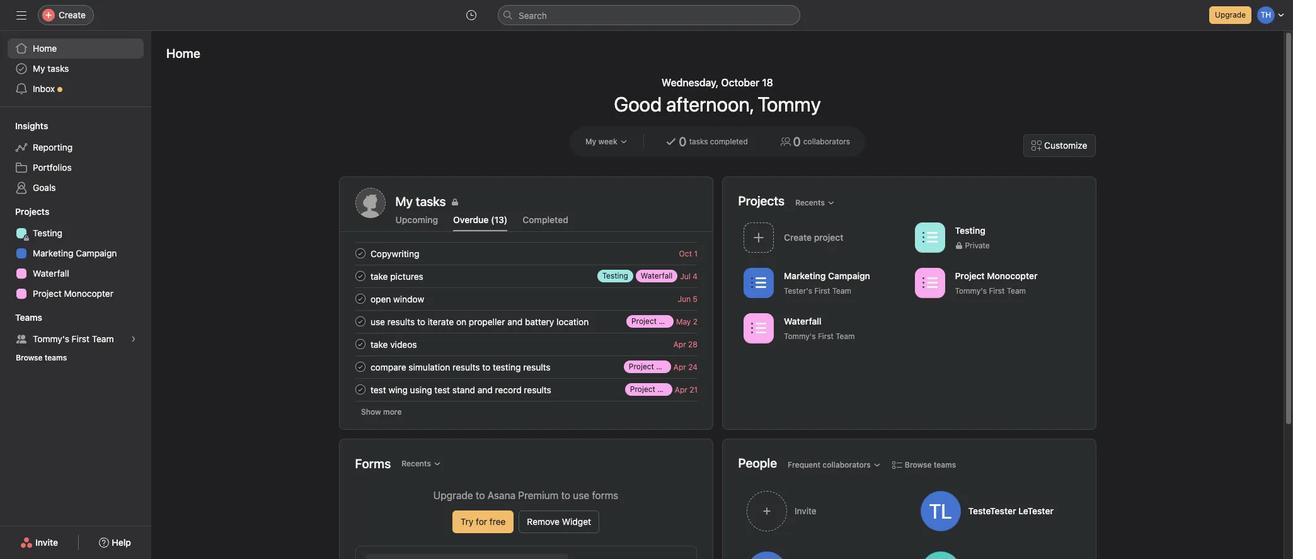 Task type: describe. For each thing, give the bounding box(es) containing it.
home inside 'global' element
[[33, 43, 57, 54]]

projects button
[[0, 206, 49, 218]]

may 2
[[676, 317, 698, 326]]

more
[[383, 407, 402, 417]]

upgrade button
[[1210, 6, 1252, 24]]

invite inside button
[[35, 537, 58, 548]]

forms
[[592, 490, 619, 501]]

completed image for take videos
[[353, 337, 368, 352]]

to left asana
[[476, 490, 485, 501]]

overdue (13)
[[453, 214, 508, 225]]

oct 1
[[679, 249, 698, 258]]

my week
[[586, 137, 618, 146]]

completed checkbox for open
[[353, 291, 368, 306]]

campaign for marketing campaign
[[76, 248, 117, 258]]

good
[[614, 92, 662, 116]]

stand
[[452, 384, 475, 395]]

marketing campaign link
[[8, 243, 144, 264]]

1 horizontal spatial waterfall link
[[636, 270, 678, 282]]

home link
[[8, 38, 144, 59]]

5
[[693, 294, 698, 304]]

apr 28 button
[[673, 339, 698, 349]]

open window
[[370, 293, 424, 304]]

tester's
[[784, 286, 812, 295]]

waterfall link inside projects element
[[8, 264, 144, 284]]

take for take pictures
[[370, 271, 388, 281]]

tommy's inside teams element
[[33, 333, 69, 344]]

may
[[676, 317, 691, 326]]

0 vertical spatial collaborators
[[804, 137, 850, 146]]

create
[[59, 9, 86, 20]]

videos
[[390, 339, 417, 350]]

people
[[739, 455, 777, 470]]

1 horizontal spatial browse teams
[[905, 460, 956, 469]]

project monocopter for test wing using test stand and record results
[[630, 385, 701, 394]]

create project
[[784, 232, 844, 242]]

completed checkbox for take
[[353, 337, 368, 352]]

tommy
[[758, 92, 821, 116]]

tasks completed
[[689, 137, 748, 146]]

inbox link
[[8, 79, 144, 99]]

open
[[370, 293, 391, 304]]

project inside project monocopter tommy's first team
[[955, 270, 985, 281]]

remove widget button
[[519, 511, 600, 533]]

oct 1 button
[[679, 249, 698, 258]]

team inside marketing campaign tester's first team
[[832, 286, 851, 295]]

testetester letester
[[968, 506, 1054, 516]]

apr for test wing using test stand and record results
[[675, 385, 687, 394]]

week
[[599, 137, 618, 146]]

free
[[490, 516, 506, 527]]

project for compare simulation results to testing results
[[629, 362, 654, 371]]

my for my tasks
[[33, 63, 45, 74]]

pictures
[[390, 271, 423, 281]]

tommy's inside project monocopter tommy's first team
[[955, 286, 987, 295]]

compare
[[370, 362, 406, 372]]

1 horizontal spatial testing
[[602, 271, 628, 281]]

project monocopter tommy's first team
[[955, 270, 1038, 295]]

testing link for marketing campaign link
[[8, 223, 144, 243]]

results right testing
[[523, 362, 550, 372]]

2
[[693, 317, 698, 326]]

completed image for use results to iterate on propeller and battery location
[[353, 314, 368, 329]]

1 horizontal spatial teams
[[934, 460, 956, 469]]

project monocopter link for compare simulation results to testing results
[[624, 361, 699, 373]]

completed checkbox for copywriting
[[353, 246, 368, 261]]

2 test from the left
[[434, 384, 450, 395]]

upcoming
[[396, 214, 438, 225]]

my tasks
[[396, 194, 446, 209]]

marketing for marketing campaign
[[33, 248, 73, 258]]

apr 21 button
[[675, 385, 698, 394]]

take videos
[[370, 339, 417, 350]]

inbox
[[33, 83, 55, 94]]

goals link
[[8, 178, 144, 198]]

tasks inside 'global' element
[[47, 63, 69, 74]]

take for take videos
[[370, 339, 388, 350]]

remove
[[527, 516, 560, 527]]

results up stand
[[452, 362, 480, 372]]

on
[[456, 316, 466, 327]]

show more button
[[355, 403, 407, 421]]

completed button
[[523, 214, 569, 231]]

completed image for take pictures
[[353, 269, 368, 284]]

first inside waterfall tommy's first team
[[818, 331, 834, 341]]

2 horizontal spatial testing
[[955, 225, 986, 235]]

jun 5
[[678, 294, 698, 304]]

private
[[965, 240, 990, 250]]

recents for forms
[[402, 459, 431, 468]]

simulation
[[408, 362, 450, 372]]

to up remove widget
[[561, 490, 571, 501]]

remove widget
[[527, 516, 591, 527]]

first inside project monocopter tommy's first team
[[989, 286, 1005, 295]]

hide sidebar image
[[16, 10, 26, 20]]

my tasks link
[[396, 193, 697, 211]]

marketing for marketing campaign tester's first team
[[784, 270, 826, 281]]

marketing campaign
[[33, 248, 117, 258]]

portfolios
[[33, 162, 72, 173]]

wednesday, october 18 good afternoon, tommy
[[614, 77, 821, 116]]

completed image for test
[[353, 382, 368, 397]]

create project link
[[739, 218, 910, 258]]

invite inside dropdown button
[[795, 506, 817, 516]]

monocopter inside projects element
[[64, 288, 113, 299]]

apr 24 button
[[673, 362, 698, 372]]

list image for project monocopter
[[922, 275, 937, 290]]

frequent collaborators
[[788, 460, 871, 469]]

frequent collaborators button
[[782, 456, 887, 474]]

completed checkbox for compare simulation results to testing results
[[353, 359, 368, 374]]

projects element
[[0, 200, 151, 306]]

upgrade to asana premium to use forms
[[434, 490, 619, 501]]

testing link for waterfall "link" to the right
[[597, 270, 633, 282]]

testing
[[493, 362, 521, 372]]

jul 4 button
[[680, 271, 698, 281]]

invite button
[[739, 484, 907, 539]]

browse inside teams element
[[16, 353, 43, 362]]

0 horizontal spatial and
[[477, 384, 493, 395]]

goals
[[33, 182, 56, 193]]

record
[[495, 384, 521, 395]]

show more
[[361, 407, 402, 417]]

project for use results to iterate on propeller and battery location
[[631, 316, 657, 326]]

jun 5 button
[[678, 294, 698, 304]]

jun
[[678, 294, 691, 304]]

wing
[[388, 384, 407, 395]]

list image
[[751, 321, 766, 336]]

create button
[[38, 5, 94, 25]]

apr for compare simulation results to testing results
[[673, 362, 686, 372]]

help
[[112, 537, 131, 548]]

jul
[[680, 271, 691, 281]]

collaborators inside 'dropdown button'
[[823, 460, 871, 469]]

marketing campaign tester's first team
[[784, 270, 870, 295]]

28
[[688, 339, 698, 349]]

project monocopter link for use results to iterate on propeller and battery location
[[626, 315, 702, 328]]

using
[[410, 384, 432, 395]]

premium
[[518, 490, 559, 501]]



Task type: vqa. For each thing, say whether or not it's contained in the screenshot.
See details, Thought Zone (Brainstorm Space) ICON for STARRED element
no



Task type: locate. For each thing, give the bounding box(es) containing it.
1 horizontal spatial recents button
[[790, 194, 841, 211]]

jul 4
[[680, 271, 698, 281]]

take left 'videos'
[[370, 339, 388, 350]]

1 0 from the left
[[679, 134, 687, 149]]

may 2 button
[[676, 317, 698, 326]]

completed checkbox left take videos
[[353, 337, 368, 352]]

4
[[693, 271, 698, 281]]

team inside waterfall tommy's first team
[[836, 331, 855, 341]]

collaborators down tommy
[[804, 137, 850, 146]]

forms
[[355, 456, 391, 471]]

try for free
[[461, 516, 506, 527]]

2 horizontal spatial waterfall
[[784, 316, 821, 326]]

upcoming button
[[396, 214, 438, 231]]

project up teams
[[33, 288, 62, 299]]

home
[[33, 43, 57, 54], [166, 46, 200, 61]]

2 take from the top
[[370, 339, 388, 350]]

completed checkbox for take pictures
[[353, 269, 368, 284]]

tasks up inbox
[[47, 63, 69, 74]]

completed
[[523, 214, 569, 225]]

5 completed checkbox from the top
[[353, 382, 368, 397]]

marketing down "projects" dropdown button at the top of page
[[33, 248, 73, 258]]

wednesday,
[[662, 77, 719, 88]]

completed checkbox left open
[[353, 291, 368, 306]]

show
[[361, 407, 381, 417]]

try
[[461, 516, 474, 527]]

propeller
[[469, 316, 505, 327]]

monocopter down apr 28
[[656, 362, 699, 371]]

1
[[694, 249, 698, 258]]

1 vertical spatial browse
[[905, 460, 932, 469]]

2 completed checkbox from the top
[[353, 337, 368, 352]]

1 vertical spatial browse teams button
[[887, 456, 962, 474]]

results
[[387, 316, 415, 327], [452, 362, 480, 372], [523, 362, 550, 372], [524, 384, 551, 395]]

to left testing
[[482, 362, 490, 372]]

browse teams button
[[10, 349, 73, 367], [887, 456, 962, 474]]

marketing inside marketing campaign tester's first team
[[784, 270, 826, 281]]

apr left 21
[[675, 385, 687, 394]]

2 0 from the left
[[793, 134, 801, 149]]

monocopter for compare simulation results to testing results
[[656, 362, 699, 371]]

0 horizontal spatial tommy's
[[33, 333, 69, 344]]

0 vertical spatial teams
[[45, 353, 67, 362]]

insights button
[[0, 120, 48, 132]]

tommy's
[[955, 286, 987, 295], [784, 331, 816, 341], [33, 333, 69, 344]]

marketing inside projects element
[[33, 248, 73, 258]]

0 vertical spatial browse teams
[[16, 353, 67, 362]]

0 horizontal spatial upgrade
[[434, 490, 473, 501]]

completed checkbox for test wing using test stand and record results
[[353, 382, 368, 397]]

0 left tasks completed
[[679, 134, 687, 149]]

monocopter inside project monocopter tommy's first team
[[987, 270, 1038, 281]]

2 completed checkbox from the top
[[353, 269, 368, 284]]

1 horizontal spatial upgrade
[[1215, 10, 1246, 20]]

completed
[[710, 137, 748, 146]]

test right using
[[434, 384, 450, 395]]

1 completed checkbox from the top
[[353, 246, 368, 261]]

for
[[476, 516, 487, 527]]

1 vertical spatial teams
[[934, 460, 956, 469]]

window
[[393, 293, 424, 304]]

asana
[[488, 490, 516, 501]]

browse
[[16, 353, 43, 362], [905, 460, 932, 469]]

completed image for copywriting
[[353, 246, 368, 261]]

history image
[[466, 10, 477, 20]]

first right the 'tester's'
[[814, 286, 830, 295]]

recents for projects
[[796, 198, 825, 207]]

project monocopter down apr 24
[[630, 385, 701, 394]]

completed image for compare
[[353, 359, 368, 374]]

my inside dropdown button
[[586, 137, 597, 146]]

24
[[688, 362, 698, 372]]

browse teams
[[16, 353, 67, 362], [905, 460, 956, 469]]

testing link
[[8, 223, 144, 243], [597, 270, 633, 282]]

0 vertical spatial tasks
[[47, 63, 69, 74]]

0 horizontal spatial recents
[[402, 459, 431, 468]]

0 down tommy
[[793, 134, 801, 149]]

0 for tasks completed
[[679, 134, 687, 149]]

1 horizontal spatial projects
[[739, 193, 785, 208]]

1 vertical spatial and
[[477, 384, 493, 395]]

0 vertical spatial take
[[370, 271, 388, 281]]

take pictures
[[370, 271, 423, 281]]

monocopter down jun at the right of the page
[[659, 316, 702, 326]]

iterate
[[428, 316, 454, 327]]

waterfall link left jul at the right
[[636, 270, 678, 282]]

0 for collaborators
[[793, 134, 801, 149]]

recents button for forms
[[396, 455, 447, 473]]

project monocopter link inside projects element
[[8, 284, 144, 304]]

tommy's first team
[[33, 333, 114, 344]]

list image for testing
[[922, 230, 937, 245]]

use
[[370, 316, 385, 327], [573, 490, 590, 501]]

test
[[370, 384, 386, 395], [434, 384, 450, 395]]

1 horizontal spatial tommy's
[[784, 331, 816, 341]]

tasks left completed
[[689, 137, 708, 146]]

project monocopter link down apr 24
[[625, 383, 701, 396]]

1 take from the top
[[370, 271, 388, 281]]

1 vertical spatial completed checkbox
[[353, 337, 368, 352]]

copywriting
[[370, 248, 419, 259]]

recents button
[[790, 194, 841, 211], [396, 455, 447, 473]]

use down open
[[370, 316, 385, 327]]

2 vertical spatial apr
[[675, 385, 687, 394]]

location
[[556, 316, 589, 327]]

widget
[[562, 516, 591, 527]]

0 horizontal spatial marketing
[[33, 248, 73, 258]]

1 vertical spatial apr
[[673, 362, 686, 372]]

project down private
[[955, 270, 985, 281]]

2 completed image from the top
[[353, 382, 368, 397]]

project left 'apr 24' button
[[629, 362, 654, 371]]

1 vertical spatial my
[[586, 137, 597, 146]]

and
[[507, 316, 522, 327], [477, 384, 493, 395]]

completed image up show
[[353, 382, 368, 397]]

1 horizontal spatial home
[[166, 46, 200, 61]]

completed image left compare
[[353, 359, 368, 374]]

to left iterate
[[417, 316, 425, 327]]

marketing
[[33, 248, 73, 258], [784, 270, 826, 281]]

0 horizontal spatial invite
[[35, 537, 58, 548]]

test left 'wing'
[[370, 384, 386, 395]]

1 horizontal spatial waterfall
[[641, 271, 673, 281]]

recents up the create project
[[796, 198, 825, 207]]

1 vertical spatial completed image
[[353, 382, 368, 397]]

0 vertical spatial my
[[33, 63, 45, 74]]

project monocopter link down apr 28
[[624, 361, 699, 373]]

monocopter down private
[[987, 270, 1038, 281]]

0 vertical spatial recents button
[[790, 194, 841, 211]]

october
[[721, 77, 760, 88]]

1 horizontal spatial 0
[[793, 134, 801, 149]]

0 horizontal spatial use
[[370, 316, 385, 327]]

insights element
[[0, 115, 151, 200]]

my left week
[[586, 137, 597, 146]]

take up open
[[370, 271, 388, 281]]

campaign
[[76, 248, 117, 258], [828, 270, 870, 281]]

1 vertical spatial recents
[[402, 459, 431, 468]]

my tasks link
[[8, 59, 144, 79]]

browse teams button inside teams element
[[10, 349, 73, 367]]

help button
[[91, 531, 139, 554]]

0 vertical spatial and
[[507, 316, 522, 327]]

results up 'videos'
[[387, 316, 415, 327]]

1 vertical spatial marketing
[[784, 270, 826, 281]]

completed image
[[353, 359, 368, 374], [353, 382, 368, 397]]

afternoon,
[[666, 92, 754, 116]]

project monocopter down jun at the right of the page
[[631, 316, 702, 326]]

upgrade inside upgrade button
[[1215, 10, 1246, 20]]

my inside 'global' element
[[33, 63, 45, 74]]

apr left 24
[[673, 362, 686, 372]]

team inside project monocopter tommy's first team
[[1007, 286, 1026, 295]]

5 completed image from the top
[[353, 337, 368, 352]]

waterfall inside projects element
[[33, 268, 69, 279]]

first inside teams element
[[72, 333, 89, 344]]

project monocopter down marketing campaign link
[[33, 288, 113, 299]]

recents button up the create project
[[790, 194, 841, 211]]

team
[[832, 286, 851, 295], [1007, 286, 1026, 295], [836, 331, 855, 341], [92, 333, 114, 344]]

apr left 28
[[673, 339, 686, 349]]

customize button
[[1024, 134, 1096, 157]]

0 horizontal spatial browse teams
[[16, 353, 67, 362]]

browse teams inside teams element
[[16, 353, 67, 362]]

upgrade for upgrade to asana premium to use forms
[[434, 490, 473, 501]]

0
[[679, 134, 687, 149], [793, 134, 801, 149]]

1 vertical spatial recents button
[[396, 455, 447, 473]]

1 completed checkbox from the top
[[353, 291, 368, 306]]

waterfall down the 'tester's'
[[784, 316, 821, 326]]

project
[[955, 270, 985, 281], [33, 288, 62, 299], [631, 316, 657, 326], [629, 362, 654, 371], [630, 385, 655, 394]]

1 vertical spatial invite
[[35, 537, 58, 548]]

1 horizontal spatial campaign
[[828, 270, 870, 281]]

frequent
[[788, 460, 821, 469]]

portfolios link
[[8, 158, 144, 178]]

1 vertical spatial upgrade
[[434, 490, 473, 501]]

project monocopter
[[33, 288, 113, 299], [631, 316, 702, 326], [629, 362, 699, 371], [630, 385, 701, 394]]

0 horizontal spatial my
[[33, 63, 45, 74]]

and left 'battery' at the left
[[507, 316, 522, 327]]

apr
[[673, 339, 686, 349], [673, 362, 686, 372], [675, 385, 687, 394]]

monocopter for use results to iterate on propeller and battery location
[[659, 316, 702, 326]]

0 vertical spatial completed image
[[353, 359, 368, 374]]

to
[[417, 316, 425, 327], [482, 362, 490, 372], [476, 490, 485, 501], [561, 490, 571, 501]]

3 completed image from the top
[[353, 291, 368, 306]]

projects inside "projects" dropdown button
[[15, 206, 49, 217]]

0 horizontal spatial waterfall link
[[8, 264, 144, 284]]

use results to iterate on propeller and battery location
[[370, 316, 589, 327]]

waterfall inside waterfall tommy's first team
[[784, 316, 821, 326]]

1 horizontal spatial my
[[586, 137, 597, 146]]

1 vertical spatial collaborators
[[823, 460, 871, 469]]

0 horizontal spatial browse
[[16, 353, 43, 362]]

0 vertical spatial browse teams button
[[10, 349, 73, 367]]

upgrade
[[1215, 10, 1246, 20], [434, 490, 473, 501]]

marketing up the 'tester's'
[[784, 270, 826, 281]]

testing inside projects element
[[33, 228, 62, 238]]

monocopter for test wing using test stand and record results
[[657, 385, 701, 394]]

completed image
[[353, 246, 368, 261], [353, 269, 368, 284], [353, 291, 368, 306], [353, 314, 368, 329], [353, 337, 368, 352]]

add profile photo image
[[355, 188, 385, 218]]

my tasks
[[33, 63, 69, 74]]

global element
[[0, 31, 151, 107]]

1 horizontal spatial use
[[573, 490, 590, 501]]

first down private
[[989, 286, 1005, 295]]

0 horizontal spatial waterfall
[[33, 268, 69, 279]]

1 horizontal spatial recents
[[796, 198, 825, 207]]

0 vertical spatial completed checkbox
[[353, 291, 368, 306]]

1 horizontal spatial invite
[[795, 506, 817, 516]]

tommy's down private
[[955, 286, 987, 295]]

0 horizontal spatial campaign
[[76, 248, 117, 258]]

0 vertical spatial invite
[[795, 506, 817, 516]]

first inside marketing campaign tester's first team
[[814, 286, 830, 295]]

tommy's inside waterfall tommy's first team
[[784, 331, 816, 341]]

and right stand
[[477, 384, 493, 395]]

0 horizontal spatial testing link
[[8, 223, 144, 243]]

project monocopter link for test wing using test stand and record results
[[625, 383, 701, 396]]

list image for marketing campaign
[[751, 275, 766, 290]]

1 test from the left
[[370, 384, 386, 395]]

waterfall down marketing campaign
[[33, 268, 69, 279]]

monocopter down marketing campaign link
[[64, 288, 113, 299]]

Completed checkbox
[[353, 246, 368, 261], [353, 269, 368, 284], [353, 314, 368, 329], [353, 359, 368, 374], [353, 382, 368, 397]]

1 completed image from the top
[[353, 359, 368, 374]]

1 vertical spatial take
[[370, 339, 388, 350]]

1 horizontal spatial browse teams button
[[887, 456, 962, 474]]

0 horizontal spatial projects
[[15, 206, 49, 217]]

1 vertical spatial browse teams
[[905, 460, 956, 469]]

recents right "forms"
[[402, 459, 431, 468]]

0 vertical spatial apr
[[673, 339, 686, 349]]

1 horizontal spatial browse
[[905, 460, 932, 469]]

insights
[[15, 120, 48, 131]]

0 horizontal spatial browse teams button
[[10, 349, 73, 367]]

0 horizontal spatial recents button
[[396, 455, 447, 473]]

tommy's down teams
[[33, 333, 69, 344]]

my up inbox
[[33, 63, 45, 74]]

reporting link
[[8, 137, 144, 158]]

results right record
[[524, 384, 551, 395]]

project monocopter inside projects element
[[33, 288, 113, 299]]

0 horizontal spatial tasks
[[47, 63, 69, 74]]

0 vertical spatial campaign
[[76, 248, 117, 258]]

campaign inside marketing campaign tester's first team
[[828, 270, 870, 281]]

4 completed image from the top
[[353, 314, 368, 329]]

0 vertical spatial browse
[[16, 353, 43, 362]]

project monocopter link down jun at the right of the page
[[626, 315, 702, 328]]

test wing using test stand and record results
[[370, 384, 551, 395]]

0 vertical spatial upgrade
[[1215, 10, 1246, 20]]

teams button
[[0, 311, 42, 324]]

project monocopter for use results to iterate on propeller and battery location
[[631, 316, 702, 326]]

project monocopter down apr 28
[[629, 362, 699, 371]]

0 vertical spatial marketing
[[33, 248, 73, 258]]

Search tasks, projects, and more text field
[[498, 5, 801, 25]]

first
[[814, 286, 830, 295], [989, 286, 1005, 295], [818, 331, 834, 341], [72, 333, 89, 344]]

monocopter
[[987, 270, 1038, 281], [64, 288, 113, 299], [659, 316, 702, 326], [656, 362, 699, 371], [657, 385, 701, 394]]

collaborators right frequent
[[823, 460, 871, 469]]

1 vertical spatial campaign
[[828, 270, 870, 281]]

0 horizontal spatial testing
[[33, 228, 62, 238]]

waterfall link down marketing campaign
[[8, 264, 144, 284]]

project monocopter link down marketing campaign link
[[8, 284, 144, 304]]

0 horizontal spatial teams
[[45, 353, 67, 362]]

recents button right "forms"
[[396, 455, 447, 473]]

apr 28
[[673, 339, 698, 349]]

0 vertical spatial testing link
[[8, 223, 144, 243]]

0 horizontal spatial 0
[[679, 134, 687, 149]]

0 vertical spatial recents
[[796, 198, 825, 207]]

1 horizontal spatial test
[[434, 384, 450, 395]]

completed checkbox for use results to iterate on propeller and battery location
[[353, 314, 368, 329]]

project left "apr 21"
[[630, 385, 655, 394]]

1 horizontal spatial and
[[507, 316, 522, 327]]

4 completed checkbox from the top
[[353, 359, 368, 374]]

3 completed checkbox from the top
[[353, 314, 368, 329]]

monocopter down apr 24
[[657, 385, 701, 394]]

first left see details, tommy's first team image
[[72, 333, 89, 344]]

tommy's right list icon
[[784, 331, 816, 341]]

0 horizontal spatial home
[[33, 43, 57, 54]]

1 horizontal spatial tasks
[[689, 137, 708, 146]]

compare simulation results to testing results
[[370, 362, 550, 372]]

waterfall left jul at the right
[[641, 271, 673, 281]]

1 vertical spatial tasks
[[689, 137, 708, 146]]

recents button for projects
[[790, 194, 841, 211]]

project for test wing using test stand and record results
[[630, 385, 655, 394]]

upgrade for upgrade
[[1215, 10, 1246, 20]]

1 vertical spatial use
[[573, 490, 590, 501]]

campaign inside projects element
[[76, 248, 117, 258]]

tommy's first team link
[[8, 329, 144, 349]]

overdue (13) button
[[453, 214, 508, 231]]

use left forms
[[573, 490, 590, 501]]

teams
[[15, 312, 42, 323]]

campaign for marketing campaign tester's first team
[[828, 270, 870, 281]]

1 vertical spatial testing link
[[597, 270, 633, 282]]

apr 24
[[673, 362, 698, 372]]

1 horizontal spatial marketing
[[784, 270, 826, 281]]

first down marketing campaign tester's first team
[[818, 331, 834, 341]]

waterfall
[[33, 268, 69, 279], [641, 271, 673, 281], [784, 316, 821, 326]]

invite
[[795, 506, 817, 516], [35, 537, 58, 548]]

1 horizontal spatial testing link
[[597, 270, 633, 282]]

see details, tommy's first team image
[[130, 335, 137, 343]]

completed image for open window
[[353, 291, 368, 306]]

customize
[[1045, 140, 1088, 151]]

project left may
[[631, 316, 657, 326]]

Completed checkbox
[[353, 291, 368, 306], [353, 337, 368, 352]]

(13)
[[491, 214, 508, 225]]

0 horizontal spatial test
[[370, 384, 386, 395]]

teams element
[[0, 306, 151, 369]]

list image
[[922, 230, 937, 245], [751, 275, 766, 290], [922, 275, 937, 290]]

2 completed image from the top
[[353, 269, 368, 284]]

overdue
[[453, 214, 489, 225]]

1 completed image from the top
[[353, 246, 368, 261]]

my for my week
[[586, 137, 597, 146]]

oct
[[679, 249, 692, 258]]

my week button
[[580, 133, 633, 151]]

project monocopter for compare simulation results to testing results
[[629, 362, 699, 371]]

2 horizontal spatial tommy's
[[955, 286, 987, 295]]

0 vertical spatial use
[[370, 316, 385, 327]]



